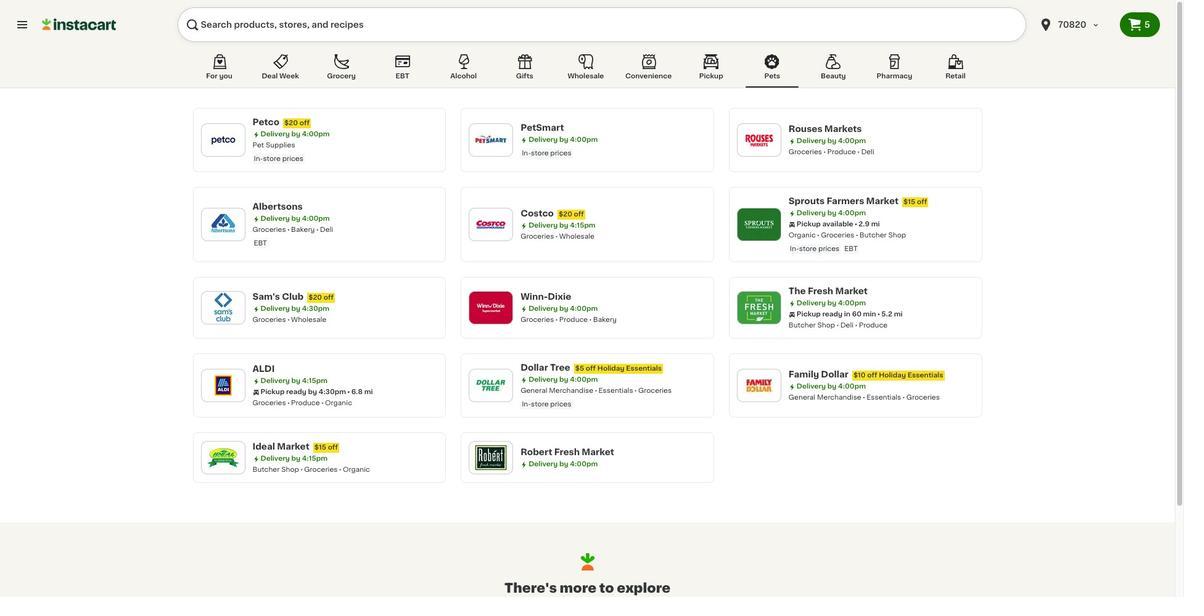 Task type: vqa. For each thing, say whether or not it's contained in the screenshot.
Sam's Club logo
yes



Task type: locate. For each thing, give the bounding box(es) containing it.
1 horizontal spatial general merchandise essentials groceries
[[789, 394, 940, 401]]

in-
[[522, 150, 531, 157], [254, 155, 263, 162], [790, 246, 799, 252], [522, 401, 531, 408]]

by down 'family dollar $10 off holiday essentials'
[[828, 383, 837, 390]]

delivery by 4:00pm for the fresh market logo
[[797, 300, 866, 307]]

1 horizontal spatial general
[[789, 394, 816, 401]]

in-store prices down petsmart
[[522, 150, 572, 157]]

0 horizontal spatial shop
[[281, 466, 299, 473]]

groceries
[[789, 149, 822, 155], [253, 226, 286, 233], [821, 232, 855, 239], [521, 233, 554, 240], [253, 316, 286, 323], [521, 316, 554, 323], [639, 387, 672, 394], [907, 394, 940, 401], [253, 400, 286, 407], [304, 466, 338, 473]]

1 vertical spatial ready
[[286, 389, 306, 395]]

2 vertical spatial shop
[[281, 466, 299, 473]]

$15
[[904, 199, 916, 205], [315, 444, 326, 451]]

for you
[[206, 73, 232, 80]]

$20 up supplies
[[284, 120, 298, 126]]

dollar tree logo image
[[475, 370, 507, 402]]

0 horizontal spatial holiday
[[598, 365, 625, 372]]

fresh for the
[[808, 287, 834, 296]]

2 vertical spatial 4:15pm
[[302, 455, 328, 462]]

groceries wholesale down costco $20 off
[[521, 233, 595, 240]]

4:00pm for albertsons logo
[[302, 215, 330, 222]]

off inside sprouts farmers market $15 off
[[917, 199, 927, 205]]

1 vertical spatial mi
[[894, 311, 903, 318]]

shop for produce
[[818, 322, 835, 329]]

ready
[[823, 311, 843, 318], [286, 389, 306, 395]]

shop categories tab list
[[193, 52, 982, 88]]

1 horizontal spatial fresh
[[808, 287, 834, 296]]

2 vertical spatial deli
[[841, 322, 854, 329]]

$20 right the club
[[309, 294, 322, 301]]

albertsons
[[253, 202, 303, 211]]

0 horizontal spatial butcher
[[253, 466, 280, 473]]

0 horizontal spatial mi
[[364, 389, 373, 395]]

delivery by 4:15pm down ideal market $15 off at left bottom
[[261, 455, 328, 462]]

butcher down 2.9 mi
[[860, 232, 887, 239]]

4:00pm for petsmart logo
[[570, 136, 598, 143]]

by for petco logo
[[291, 131, 300, 138]]

mi right the 5.2
[[894, 311, 903, 318]]

bakery up dollar tree $5 off holiday essentials at the bottom
[[593, 316, 617, 323]]

aldi logo image
[[207, 370, 239, 402]]

delivery by 4:00pm up groceries bakery deli
[[261, 215, 330, 222]]

delivery by 4:15pm down costco $20 off
[[529, 222, 596, 229]]

pickup for pickup ready by 4:30pm
[[261, 389, 285, 395]]

produce for organic
[[291, 400, 320, 407]]

0 vertical spatial bakery
[[291, 226, 315, 233]]

groceries wholesale down delivery by 4:30pm
[[253, 316, 327, 323]]

general merchandise essentials groceries
[[521, 387, 672, 394], [789, 394, 940, 401]]

general merchandise essentials groceries down dollar tree $5 off holiday essentials at the bottom
[[521, 387, 672, 394]]

butcher down the ideal
[[253, 466, 280, 473]]

essentials
[[626, 365, 662, 372], [908, 372, 944, 379], [599, 387, 633, 394], [867, 394, 902, 401]]

70820 button
[[1039, 7, 1113, 42]]

0 horizontal spatial general merchandise essentials groceries
[[521, 387, 672, 394]]

the
[[789, 287, 806, 296]]

grocery button
[[315, 52, 368, 88]]

market
[[867, 197, 899, 205], [836, 287, 868, 296], [277, 442, 310, 451], [582, 448, 614, 457]]

by for dollar tree logo
[[560, 376, 569, 383]]

dollar left tree
[[521, 363, 548, 372]]

pickup for pickup
[[699, 73, 724, 80]]

2 horizontal spatial deli
[[861, 149, 875, 155]]

4:15pm for market
[[302, 455, 328, 462]]

produce for bakery
[[559, 316, 588, 323]]

market up 2.9 mi
[[867, 197, 899, 205]]

delivery down the ideal
[[261, 455, 290, 462]]

wholesale down costco $20 off
[[559, 233, 595, 240]]

organic
[[789, 232, 816, 239], [325, 400, 352, 407], [343, 466, 370, 473]]

delivery down 'sprouts'
[[797, 210, 826, 217]]

$20 inside costco $20 off
[[559, 211, 572, 218]]

wholesale inside button
[[568, 73, 604, 80]]

$20 inside petco $20 off
[[284, 120, 298, 126]]

retail
[[946, 73, 966, 80]]

delivery by 4:00pm for petsmart logo
[[529, 136, 598, 143]]

by down costco $20 off
[[560, 222, 569, 229]]

1 horizontal spatial butcher
[[789, 322, 816, 329]]

off inside dollar tree $5 off holiday essentials
[[586, 365, 596, 372]]

pickup for pickup available
[[797, 221, 821, 228]]

general down family
[[789, 394, 816, 401]]

0 vertical spatial mi
[[872, 221, 880, 228]]

1 horizontal spatial deli
[[841, 322, 854, 329]]

in-store prices down supplies
[[254, 155, 304, 162]]

retail button
[[929, 52, 982, 88]]

4:15pm up butcher shop groceries organic
[[302, 455, 328, 462]]

general for dollar tree
[[521, 387, 548, 394]]

1 vertical spatial wholesale
[[559, 233, 595, 240]]

0 vertical spatial deli
[[861, 149, 875, 155]]

ebt
[[396, 73, 410, 80], [254, 240, 267, 247], [845, 246, 858, 252]]

market right robert
[[582, 448, 614, 457]]

ideal market $15 off
[[253, 442, 338, 451]]

delivery for albertsons logo
[[261, 215, 290, 222]]

shop
[[889, 232, 906, 239], [818, 322, 835, 329], [281, 466, 299, 473]]

4:00pm for petco logo
[[302, 131, 330, 138]]

1 vertical spatial $15
[[315, 444, 326, 451]]

by down tree
[[560, 376, 569, 383]]

delivery down robert
[[529, 461, 558, 468]]

wholesale down search field on the top of the page
[[568, 73, 604, 80]]

$20 for costco
[[559, 211, 572, 218]]

groceries produce organic
[[253, 400, 352, 407]]

merchandise down '$5'
[[549, 387, 594, 394]]

market up butcher shop groceries organic
[[277, 442, 310, 451]]

store
[[531, 150, 549, 157], [263, 155, 281, 162], [799, 246, 817, 252], [531, 401, 549, 408]]

dollar left $10
[[821, 370, 849, 379]]

produce down pickup ready by 4:30pm
[[291, 400, 320, 407]]

bakery
[[291, 226, 315, 233], [593, 316, 617, 323]]

0 horizontal spatial ebt
[[254, 240, 267, 247]]

0 vertical spatial groceries wholesale
[[521, 233, 595, 240]]

0 vertical spatial $20
[[284, 120, 298, 126]]

delivery down the
[[797, 300, 826, 307]]

1 vertical spatial shop
[[818, 322, 835, 329]]

ebt down organic groceries butcher shop
[[845, 246, 858, 252]]

0 horizontal spatial $15
[[315, 444, 326, 451]]

2 horizontal spatial shop
[[889, 232, 906, 239]]

holiday right '$5'
[[598, 365, 625, 372]]

fresh
[[808, 287, 834, 296], [555, 448, 580, 457]]

$15 inside sprouts farmers market $15 off
[[904, 199, 916, 205]]

delivery by 4:00pm
[[261, 131, 330, 138], [529, 136, 598, 143], [797, 138, 866, 144], [797, 210, 866, 217], [261, 215, 330, 222], [797, 300, 866, 307], [529, 305, 598, 312], [529, 376, 598, 383], [797, 383, 866, 390], [529, 461, 598, 468]]

produce down dixie
[[559, 316, 588, 323]]

general merchandise essentials groceries down $10
[[789, 394, 940, 401]]

delivery down tree
[[529, 376, 558, 383]]

off inside costco $20 off
[[574, 211, 584, 218]]

delivery for aldi logo
[[261, 378, 290, 384]]

dollar tree $5 off holiday essentials
[[521, 363, 662, 372]]

pickup available
[[797, 221, 854, 228]]

off inside 'family dollar $10 off holiday essentials'
[[868, 372, 878, 379]]

holiday right $10
[[879, 372, 906, 379]]

1 horizontal spatial holiday
[[879, 372, 906, 379]]

by up groceries bakery deli
[[291, 215, 300, 222]]

mi right 6.8
[[364, 389, 373, 395]]

petsmart logo image
[[475, 124, 507, 156]]

market for robert fresh market
[[582, 448, 614, 457]]

more
[[560, 582, 597, 595]]

4:00pm
[[302, 131, 330, 138], [570, 136, 598, 143], [838, 138, 866, 144], [838, 210, 866, 217], [302, 215, 330, 222], [838, 300, 866, 307], [570, 305, 598, 312], [570, 376, 598, 383], [838, 383, 866, 390], [570, 461, 598, 468]]

1 vertical spatial groceries wholesale
[[253, 316, 327, 323]]

club
[[282, 292, 304, 301]]

delivery down petsmart
[[529, 136, 558, 143]]

delivery down winn-dixie at the left
[[529, 305, 558, 312]]

gifts button
[[498, 52, 551, 88]]

by down sam's club $20 off
[[291, 305, 300, 312]]

family dollar $10 off holiday essentials
[[789, 370, 944, 379]]

general merchandise essentials groceries for family dollar
[[789, 394, 940, 401]]

$10
[[854, 372, 866, 379]]

prices down organic groceries butcher shop
[[819, 246, 840, 252]]

by for sam's club logo in the left of the page
[[291, 305, 300, 312]]

merchandise down $10
[[817, 394, 862, 401]]

4:30pm down sam's club $20 off
[[302, 305, 330, 312]]

butcher down the
[[789, 322, 816, 329]]

None search field
[[178, 7, 1026, 42]]

by up groceries produce deli
[[828, 138, 837, 144]]

0 vertical spatial fresh
[[808, 287, 834, 296]]

0 horizontal spatial groceries wholesale
[[253, 316, 327, 323]]

delivery by 4:00pm up groceries produce bakery on the bottom
[[529, 305, 598, 312]]

wholesale for club
[[291, 316, 327, 323]]

in- down petsmart
[[522, 150, 531, 157]]

mi for the fresh market
[[894, 311, 903, 318]]

fresh for robert
[[555, 448, 580, 457]]

0 vertical spatial wholesale
[[568, 73, 604, 80]]

delivery by 4:00pm down petsmart
[[529, 136, 598, 143]]

convenience
[[626, 73, 672, 80]]

store down petsmart
[[531, 150, 549, 157]]

groceries wholesale
[[521, 233, 595, 240], [253, 316, 327, 323]]

general
[[521, 387, 548, 394], [789, 394, 816, 401]]

0 horizontal spatial general
[[521, 387, 548, 394]]

ready up groceries produce organic
[[286, 389, 306, 395]]

by up pickup ready in 60 min
[[828, 300, 837, 307]]

holiday inside dollar tree $5 off holiday essentials
[[598, 365, 625, 372]]

bakery down albertsons
[[291, 226, 315, 233]]

1 horizontal spatial groceries wholesale
[[521, 233, 595, 240]]

ebt left alcohol
[[396, 73, 410, 80]]

by down petsmart
[[560, 136, 569, 143]]

delivery by 4:00pm up pickup ready in 60 min
[[797, 300, 866, 307]]

1 vertical spatial butcher
[[789, 322, 816, 329]]

1 horizontal spatial merchandise
[[817, 394, 862, 401]]

0 vertical spatial $15
[[904, 199, 916, 205]]

delivery up "pet supplies"
[[261, 131, 290, 138]]

produce
[[828, 149, 856, 155], [559, 316, 588, 323], [859, 322, 888, 329], [291, 400, 320, 407]]

shop down ideal market $15 off at left bottom
[[281, 466, 299, 473]]

alcohol button
[[437, 52, 490, 88]]

1 horizontal spatial dollar
[[821, 370, 849, 379]]

delivery down aldi
[[261, 378, 290, 384]]

0 horizontal spatial merchandise
[[549, 387, 594, 394]]

shop down pickup ready in 60 min
[[818, 322, 835, 329]]

delivery down sam's
[[261, 305, 290, 312]]

0 horizontal spatial $20
[[284, 120, 298, 126]]

butcher shop groceries organic
[[253, 466, 370, 473]]

$20 right the costco in the left top of the page
[[559, 211, 572, 218]]

1 vertical spatial fresh
[[555, 448, 580, 457]]

delivery by 4:00pm down family
[[797, 383, 866, 390]]

0 horizontal spatial bakery
[[291, 226, 315, 233]]

delivery by 4:15pm up pickup ready by 4:30pm
[[261, 378, 328, 384]]

$15 inside ideal market $15 off
[[315, 444, 326, 451]]

delivery by 4:00pm up pickup available
[[797, 210, 866, 217]]

groceries bakery deli
[[253, 226, 333, 233]]

in-store prices for petco
[[254, 155, 304, 162]]

0 vertical spatial 4:15pm
[[570, 222, 596, 229]]

holiday inside 'family dollar $10 off holiday essentials'
[[879, 372, 906, 379]]

4:15pm up pickup ready by 4:30pm
[[302, 378, 328, 384]]

delivery by 4:00pm for family dollar logo
[[797, 383, 866, 390]]

delivery down family
[[797, 383, 826, 390]]

pickup ready by 4:30pm
[[261, 389, 346, 395]]

pickup for pickup ready in 60 min
[[797, 311, 821, 318]]

1 vertical spatial deli
[[320, 226, 333, 233]]

1 vertical spatial organic
[[325, 400, 352, 407]]

market up in
[[836, 287, 868, 296]]

delivery for petco logo
[[261, 131, 290, 138]]

4:00pm for dollar tree logo
[[570, 376, 598, 383]]

4:00pm for sprouts farmers market logo
[[838, 210, 866, 217]]

holiday
[[598, 365, 625, 372], [879, 372, 906, 379]]

4:30pm left 6.8
[[319, 389, 346, 395]]

delivery by 4:00pm up supplies
[[261, 131, 330, 138]]

produce down min
[[859, 322, 888, 329]]

butcher for organic
[[253, 466, 280, 473]]

2 vertical spatial delivery by 4:15pm
[[261, 455, 328, 462]]

2 horizontal spatial mi
[[894, 311, 903, 318]]

by for the fresh market logo
[[828, 300, 837, 307]]

sam's
[[253, 292, 280, 301]]

merchandise
[[549, 387, 594, 394], [817, 394, 862, 401]]

1 horizontal spatial $20
[[309, 294, 322, 301]]

by down robert fresh market
[[560, 461, 569, 468]]

delivery for costco logo
[[529, 222, 558, 229]]

1 vertical spatial $20
[[559, 211, 572, 218]]

by down ideal market $15 off at left bottom
[[291, 455, 300, 462]]

2 vertical spatial mi
[[364, 389, 373, 395]]

2 horizontal spatial ebt
[[845, 246, 858, 252]]

pickup
[[699, 73, 724, 80], [797, 221, 821, 228], [797, 311, 821, 318], [261, 389, 285, 395]]

shop for organic
[[281, 466, 299, 473]]

0 vertical spatial delivery by 4:15pm
[[529, 222, 596, 229]]

to
[[600, 582, 614, 595]]

$5
[[575, 365, 584, 372]]

delivery by 4:30pm
[[261, 305, 330, 312]]

delivery for petsmart logo
[[529, 136, 558, 143]]

0 horizontal spatial ready
[[286, 389, 306, 395]]

produce down markets
[[828, 149, 856, 155]]

pickup down the
[[797, 311, 821, 318]]

deli for albertsons
[[320, 226, 333, 233]]

1 horizontal spatial $15
[[904, 199, 916, 205]]

dollar
[[521, 363, 548, 372], [821, 370, 849, 379]]

delivery down albertsons
[[261, 215, 290, 222]]

petco logo image
[[207, 124, 239, 156]]

4:30pm
[[302, 305, 330, 312], [319, 389, 346, 395]]

delivery
[[261, 131, 290, 138], [529, 136, 558, 143], [797, 138, 826, 144], [797, 210, 826, 217], [261, 215, 290, 222], [529, 222, 558, 229], [797, 300, 826, 307], [261, 305, 290, 312], [529, 305, 558, 312], [529, 376, 558, 383], [261, 378, 290, 384], [797, 383, 826, 390], [261, 455, 290, 462], [529, 461, 558, 468]]

2 vertical spatial wholesale
[[291, 316, 327, 323]]

mi right the "2.9"
[[872, 221, 880, 228]]

delivery for sam's club logo in the left of the page
[[261, 305, 290, 312]]

pickup inside button
[[699, 73, 724, 80]]

delivery by 4:00pm down robert fresh market
[[529, 461, 598, 468]]

shop down sprouts farmers market $15 off on the right top of the page
[[889, 232, 906, 239]]

0 horizontal spatial fresh
[[555, 448, 580, 457]]

delivery down the costco in the left top of the page
[[529, 222, 558, 229]]

ready up butcher shop deli produce
[[823, 311, 843, 318]]

delivery by 4:00pm up groceries produce deli
[[797, 138, 866, 144]]

0 vertical spatial shop
[[889, 232, 906, 239]]

by for rouses markets logo
[[828, 138, 837, 144]]

available
[[823, 221, 854, 228]]

by up groceries produce bakery on the bottom
[[560, 305, 569, 312]]

sprouts
[[789, 197, 825, 205]]

by up supplies
[[291, 131, 300, 138]]

pharmacy button
[[868, 52, 921, 88]]

pet supplies
[[253, 142, 295, 149]]

0 vertical spatial ready
[[823, 311, 843, 318]]

1 horizontal spatial shop
[[818, 322, 835, 329]]

wholesale
[[568, 73, 604, 80], [559, 233, 595, 240], [291, 316, 327, 323]]

mi for aldi
[[364, 389, 373, 395]]

supplies
[[266, 142, 295, 149]]

dixie
[[548, 292, 572, 301]]

holiday for dollar
[[879, 372, 906, 379]]

2 horizontal spatial $20
[[559, 211, 572, 218]]

butcher
[[860, 232, 887, 239], [789, 322, 816, 329], [253, 466, 280, 473]]

delivery by 4:00pm for winn-dixie logo
[[529, 305, 598, 312]]

by for petsmart logo
[[560, 136, 569, 143]]

delivery by 4:00pm down tree
[[529, 376, 598, 383]]

sprouts farmers market $15 off
[[789, 197, 927, 205]]

in- right dollar tree logo
[[522, 401, 531, 408]]

in-store prices down tree
[[522, 401, 572, 408]]

delivery for the fresh market logo
[[797, 300, 826, 307]]

2 vertical spatial $20
[[309, 294, 322, 301]]

by for family dollar logo
[[828, 383, 837, 390]]

wholesale down delivery by 4:30pm
[[291, 316, 327, 323]]

2 vertical spatial butcher
[[253, 466, 280, 473]]

costco $20 off
[[521, 209, 584, 218]]

fresh right the
[[808, 287, 834, 296]]

by
[[291, 131, 300, 138], [560, 136, 569, 143], [828, 138, 837, 144], [828, 210, 837, 217], [291, 215, 300, 222], [560, 222, 569, 229], [828, 300, 837, 307], [291, 305, 300, 312], [560, 305, 569, 312], [560, 376, 569, 383], [291, 378, 300, 384], [828, 383, 837, 390], [308, 389, 317, 395], [291, 455, 300, 462], [560, 461, 569, 468]]

by up pickup ready by 4:30pm
[[291, 378, 300, 384]]

1 horizontal spatial ebt
[[396, 73, 410, 80]]

prices
[[551, 150, 572, 157], [282, 155, 304, 162], [819, 246, 840, 252], [551, 401, 572, 408]]

1 horizontal spatial ready
[[823, 311, 843, 318]]

pickup ready in 60 min
[[797, 311, 877, 318]]

0 vertical spatial butcher
[[860, 232, 887, 239]]

4:15pm down costco $20 off
[[570, 222, 596, 229]]

1 horizontal spatial bakery
[[593, 316, 617, 323]]

ebt down groceries bakery deli
[[254, 240, 267, 247]]

store up robert
[[531, 401, 549, 408]]

0 horizontal spatial deli
[[320, 226, 333, 233]]



Task type: describe. For each thing, give the bounding box(es) containing it.
alcohol
[[451, 73, 477, 80]]

5
[[1145, 20, 1151, 29]]

5.2 mi
[[882, 311, 903, 318]]

sam's club $20 off
[[253, 292, 334, 301]]

ebt button
[[376, 52, 429, 88]]

4:00pm for family dollar logo
[[838, 383, 866, 390]]

4:15pm for $20
[[570, 222, 596, 229]]

5.2
[[882, 311, 893, 318]]

4:00pm for rouses markets logo
[[838, 138, 866, 144]]

organic groceries butcher shop
[[789, 232, 906, 239]]

pickup button
[[685, 52, 738, 88]]

winn-dixie logo image
[[475, 292, 507, 324]]

in-store prices ebt
[[790, 246, 858, 252]]

petco
[[253, 118, 280, 126]]

60
[[852, 311, 862, 318]]

6.8
[[351, 389, 363, 395]]

1 vertical spatial delivery by 4:15pm
[[261, 378, 328, 384]]

delivery by 4:15pm for market
[[261, 455, 328, 462]]

ebt inside button
[[396, 73, 410, 80]]

market for the fresh market
[[836, 287, 868, 296]]

the fresh market
[[789, 287, 868, 296]]

convenience button
[[621, 52, 677, 88]]

ideal market logo image
[[207, 442, 239, 474]]

1 horizontal spatial mi
[[872, 221, 880, 228]]

week
[[280, 73, 299, 80]]

essentials inside 'family dollar $10 off holiday essentials'
[[908, 372, 944, 379]]

ready for aldi
[[286, 389, 306, 395]]

merchandise for dollar tree
[[549, 387, 594, 394]]

4:00pm for winn-dixie logo
[[570, 305, 598, 312]]

deal week
[[262, 73, 299, 80]]

delivery for ideal market logo
[[261, 455, 290, 462]]

$20 for petco
[[284, 120, 298, 126]]

6.8 mi
[[351, 389, 373, 395]]

1 vertical spatial bakery
[[593, 316, 617, 323]]

0 vertical spatial 4:30pm
[[302, 305, 330, 312]]

sam's club logo image
[[207, 292, 239, 324]]

by for albertsons logo
[[291, 215, 300, 222]]

holiday for tree
[[598, 365, 625, 372]]

delivery for dollar tree logo
[[529, 376, 558, 383]]

the fresh market logo image
[[743, 292, 775, 324]]

2 horizontal spatial butcher
[[860, 232, 887, 239]]

deal
[[262, 73, 278, 80]]

by for sprouts farmers market logo
[[828, 210, 837, 217]]

by for ideal market logo
[[291, 455, 300, 462]]

petsmart
[[521, 123, 564, 132]]

$20 inside sam's club $20 off
[[309, 294, 322, 301]]

pharmacy
[[877, 73, 913, 80]]

groceries produce deli
[[789, 149, 875, 155]]

there's more to explore
[[504, 582, 671, 595]]

pets button
[[746, 52, 799, 88]]

winn-
[[521, 292, 548, 301]]

pets
[[765, 73, 780, 80]]

beauty button
[[807, 52, 860, 88]]

instacart image
[[42, 17, 116, 32]]

Search field
[[178, 7, 1026, 42]]

delivery for sprouts farmers market logo
[[797, 210, 826, 217]]

delivery by 4:00pm for sprouts farmers market logo
[[797, 210, 866, 217]]

wholesale for $20
[[559, 233, 595, 240]]

5 button
[[1120, 12, 1160, 37]]

by for robert fresh market logo
[[560, 461, 569, 468]]

delivery by 4:00pm for dollar tree logo
[[529, 376, 598, 383]]

off inside sam's club $20 off
[[324, 294, 334, 301]]

in- down pet
[[254, 155, 263, 162]]

prices down tree
[[551, 401, 572, 408]]

in
[[844, 311, 851, 318]]

albertsons logo image
[[207, 209, 239, 241]]

delivery by 4:00pm for rouses markets logo
[[797, 138, 866, 144]]

explore
[[617, 582, 671, 595]]

delivery for rouses markets logo
[[797, 138, 826, 144]]

aldi
[[253, 365, 275, 373]]

store down "pet supplies"
[[263, 155, 281, 162]]

family dollar logo image
[[743, 370, 775, 402]]

delivery for robert fresh market logo
[[529, 461, 558, 468]]

2 vertical spatial organic
[[343, 466, 370, 473]]

tree
[[550, 363, 571, 372]]

for
[[206, 73, 218, 80]]

merchandise for family dollar
[[817, 394, 862, 401]]

deal week button
[[254, 52, 307, 88]]

gifts
[[516, 73, 534, 80]]

there's
[[504, 582, 557, 595]]

2.9
[[859, 221, 870, 228]]

min
[[863, 311, 877, 318]]

deli for rouses markets
[[861, 149, 875, 155]]

in-store prices for dollar tree
[[522, 401, 572, 408]]

sprouts farmers market logo image
[[743, 209, 775, 241]]

2.9 mi
[[859, 221, 880, 228]]

costco logo image
[[475, 209, 507, 241]]

70820 button
[[1031, 7, 1120, 42]]

family
[[789, 370, 819, 379]]

grocery
[[327, 73, 356, 80]]

groceries wholesale for club
[[253, 316, 327, 323]]

beauty
[[821, 73, 846, 80]]

market for sprouts farmers market $15 off
[[867, 197, 899, 205]]

prices down supplies
[[282, 155, 304, 162]]

store down pickup available
[[799, 246, 817, 252]]

ideal
[[253, 442, 275, 451]]

for you button
[[193, 52, 246, 88]]

delivery for family dollar logo
[[797, 383, 826, 390]]

robert fresh market
[[521, 448, 614, 457]]

in- down pickup available
[[790, 246, 799, 252]]

off inside petco $20 off
[[300, 120, 310, 126]]

by up groceries produce organic
[[308, 389, 317, 395]]

ready for the fresh market
[[823, 311, 843, 318]]

butcher shop deli produce
[[789, 322, 888, 329]]

you
[[219, 73, 232, 80]]

delivery for winn-dixie logo
[[529, 305, 558, 312]]

delivery by 4:00pm for robert fresh market logo
[[529, 461, 598, 468]]

robert fresh market logo image
[[475, 442, 507, 474]]

rouses markets
[[789, 125, 862, 133]]

groceries wholesale for $20
[[521, 233, 595, 240]]

groceries produce bakery
[[521, 316, 617, 323]]

general for family dollar
[[789, 394, 816, 401]]

delivery by 4:00pm for petco logo
[[261, 131, 330, 138]]

petco $20 off
[[253, 118, 310, 126]]

delivery by 4:15pm for $20
[[529, 222, 596, 229]]

0 horizontal spatial dollar
[[521, 363, 548, 372]]

rouses markets logo image
[[743, 124, 775, 156]]

butcher for produce
[[789, 322, 816, 329]]

wholesale button
[[559, 52, 613, 88]]

produce for deli
[[828, 149, 856, 155]]

robert
[[521, 448, 552, 457]]

rouses
[[789, 125, 823, 133]]

prices down petsmart
[[551, 150, 572, 157]]

1 vertical spatial 4:15pm
[[302, 378, 328, 384]]

pet
[[253, 142, 264, 149]]

farmers
[[827, 197, 865, 205]]

delivery by 4:00pm for albertsons logo
[[261, 215, 330, 222]]

4:00pm for the fresh market logo
[[838, 300, 866, 307]]

essentials inside dollar tree $5 off holiday essentials
[[626, 365, 662, 372]]

by for winn-dixie logo
[[560, 305, 569, 312]]

off inside ideal market $15 off
[[328, 444, 338, 451]]

70820
[[1059, 20, 1087, 29]]

by for costco logo
[[560, 222, 569, 229]]

general merchandise essentials groceries for dollar tree
[[521, 387, 672, 394]]

winn-dixie
[[521, 292, 572, 301]]

0 vertical spatial organic
[[789, 232, 816, 239]]

markets
[[825, 125, 862, 133]]

costco
[[521, 209, 554, 218]]

by for aldi logo
[[291, 378, 300, 384]]

4:00pm for robert fresh market logo
[[570, 461, 598, 468]]

1 vertical spatial 4:30pm
[[319, 389, 346, 395]]



